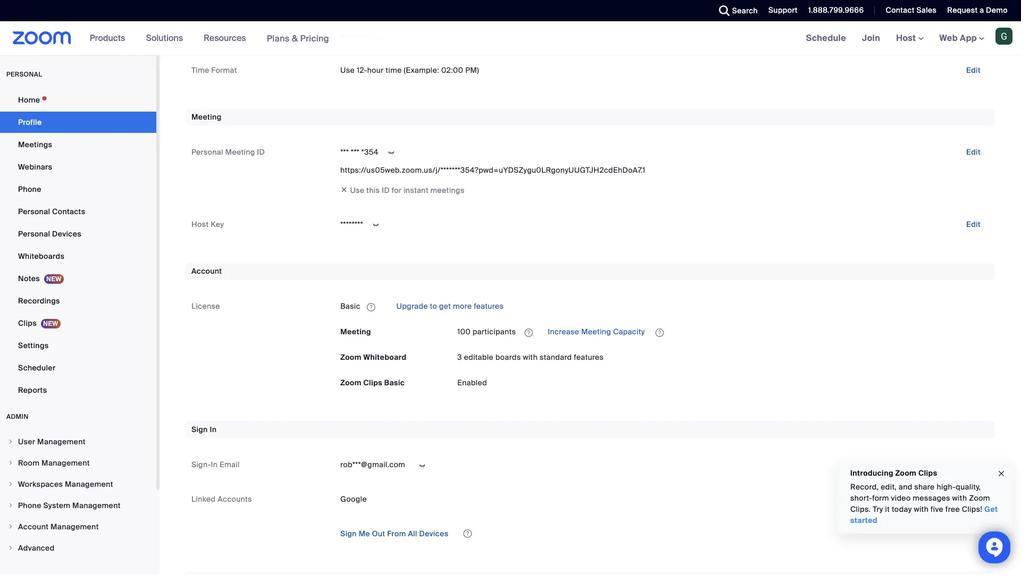 Task type: describe. For each thing, give the bounding box(es) containing it.
edit button for time format
[[958, 62, 990, 79]]

contact
[[886, 5, 915, 15]]

3
[[458, 353, 462, 363]]

right image for workspaces management
[[7, 482, 14, 488]]

advanced menu item
[[0, 539, 156, 559]]

edit for personal meeting id
[[967, 147, 981, 157]]

&
[[292, 33, 298, 44]]

account for account management
[[18, 523, 49, 532]]

right image for phone system management
[[7, 503, 14, 509]]

account management menu item
[[0, 517, 156, 538]]

sign me out from all devices application
[[332, 525, 990, 543]]

started
[[851, 516, 878, 526]]

time
[[192, 65, 209, 75]]

meetings
[[18, 140, 52, 150]]

sign me out from all devices button
[[332, 526, 457, 543]]

sign-
[[192, 461, 211, 470]]

0 horizontal spatial with
[[523, 353, 538, 363]]

management for workspaces management
[[65, 480, 113, 490]]

devices inside the personal menu "menu"
[[52, 229, 81, 239]]

personal
[[6, 70, 42, 79]]

user management menu item
[[0, 432, 156, 452]]

schedule
[[807, 32, 847, 44]]

accounts
[[218, 495, 252, 504]]

recordings link
[[0, 291, 156, 312]]

product information navigation
[[82, 21, 337, 56]]

products
[[90, 32, 125, 44]]

learn more about increasing meeting capacity image
[[653, 328, 668, 338]]

web
[[940, 32, 958, 44]]

mm/dd/yyyy
[[341, 31, 384, 41]]

application containing 100 participants
[[458, 324, 990, 341]]

2 horizontal spatial clips
[[919, 469, 938, 478]]

personal for personal devices
[[18, 229, 50, 239]]

phone system management menu item
[[0, 496, 156, 516]]

request a demo
[[948, 5, 1009, 15]]

1 *** from the left
[[341, 147, 349, 157]]

short-
[[851, 494, 873, 503]]

me
[[359, 530, 370, 539]]

room
[[18, 459, 40, 468]]

increase
[[548, 328, 580, 337]]

profile link
[[0, 112, 156, 133]]

webinars link
[[0, 156, 156, 178]]

sign me out from all devices
[[341, 530, 449, 539]]

personal menu menu
[[0, 89, 156, 402]]

admin menu menu
[[0, 432, 156, 560]]

host button
[[897, 32, 924, 44]]

plans
[[267, 33, 290, 44]]

five
[[931, 505, 944, 515]]

11/17/2023
[[439, 31, 476, 41]]

email
[[220, 461, 240, 470]]

more
[[453, 302, 472, 312]]

room management
[[18, 459, 90, 468]]

editable
[[464, 353, 494, 363]]

participants
[[473, 328, 516, 337]]

date format
[[192, 31, 237, 41]]

management for user management
[[37, 437, 86, 447]]

(example:
[[404, 65, 440, 75]]

personal meeting id
[[192, 147, 265, 157]]

search
[[733, 6, 758, 15]]

right image for account management
[[7, 524, 14, 531]]

settings
[[18, 341, 49, 351]]

products button
[[90, 21, 130, 55]]

example: 11/17/2023
[[402, 31, 476, 41]]

account for account
[[192, 267, 222, 276]]

license
[[192, 302, 220, 312]]

example:
[[403, 31, 437, 41]]

schedule link
[[799, 21, 855, 55]]

capacity
[[614, 328, 645, 337]]

account management
[[18, 523, 99, 532]]

use this id for instant meetings
[[350, 186, 465, 195]]

instant
[[404, 186, 429, 195]]

it
[[886, 505, 890, 515]]

clips link
[[0, 313, 156, 334]]

try
[[873, 505, 884, 515]]

edit for time format
[[967, 65, 981, 75]]

1.888.799.9666
[[809, 5, 865, 15]]

scheduler link
[[0, 358, 156, 379]]

clips inside the personal menu "menu"
[[18, 319, 37, 328]]

notes link
[[0, 268, 156, 290]]

*354
[[362, 147, 379, 157]]

linked accounts
[[192, 495, 252, 504]]

host key
[[192, 220, 224, 230]]

introducing zoom clips
[[851, 469, 938, 478]]

clips!
[[963, 505, 983, 515]]

sign in
[[192, 425, 217, 435]]

plans & pricing
[[267, 33, 329, 44]]

100 participants
[[458, 328, 516, 337]]

2 *** from the left
[[351, 147, 360, 157]]

boards
[[496, 353, 521, 363]]

room management menu item
[[0, 453, 156, 474]]

format for time format
[[211, 65, 237, 75]]

this
[[367, 186, 380, 195]]

12-
[[357, 65, 367, 75]]

*** *** *354
[[341, 147, 379, 157]]

1 vertical spatial with
[[953, 494, 968, 503]]

hour
[[367, 65, 384, 75]]

zoom up the zoom clips basic in the left bottom of the page
[[341, 353, 362, 363]]

edit button for sign-in email
[[958, 457, 990, 474]]

4 edit button from the top
[[958, 216, 990, 233]]

management for account management
[[51, 523, 99, 532]]

share
[[915, 483, 935, 492]]

profile
[[18, 118, 42, 127]]

format for date format
[[211, 31, 237, 41]]

join
[[863, 32, 881, 44]]

join link
[[855, 21, 889, 55]]

show host key image
[[368, 221, 385, 230]]

show personal meeting id image
[[383, 148, 400, 158]]

key
[[211, 220, 224, 230]]

learn more about your license type image
[[366, 304, 377, 311]]

home link
[[0, 89, 156, 111]]

app
[[961, 32, 978, 44]]

solutions
[[146, 32, 183, 44]]

webinars
[[18, 162, 52, 172]]

out
[[372, 530, 385, 539]]

right image inside advanced menu item
[[7, 546, 14, 552]]

google
[[341, 495, 367, 504]]

form
[[873, 494, 890, 503]]



Task type: vqa. For each thing, say whether or not it's contained in the screenshot.
Connector? in the how do i order the room connector? once you have a paid plan, you can add advanced features such as room connector.
no



Task type: locate. For each thing, give the bounding box(es) containing it.
with up the free
[[953, 494, 968, 503]]

with right boards
[[523, 353, 538, 363]]

1 horizontal spatial id
[[382, 186, 390, 195]]

1 vertical spatial clips
[[364, 379, 383, 388]]

features up 100 participants
[[474, 302, 504, 312]]

reports link
[[0, 380, 156, 401]]

2 vertical spatial with
[[914, 505, 929, 515]]

management inside menu item
[[42, 459, 90, 468]]

3 edit button from the top
[[958, 144, 990, 161]]

zoom down zoom whiteboard
[[341, 379, 362, 388]]

record, edit, and share high-quality, short-form video messages with zoom clips. try it today with five free clips!
[[851, 483, 991, 515]]

host inside meetings navigation
[[897, 32, 919, 44]]

right image inside workspaces management menu item
[[7, 482, 14, 488]]

sign up sign-
[[192, 425, 208, 435]]

0 vertical spatial clips
[[18, 319, 37, 328]]

1 vertical spatial use
[[350, 186, 365, 195]]

pm)
[[466, 65, 479, 75]]

personal devices
[[18, 229, 81, 239]]

1 right image from the top
[[7, 482, 14, 488]]

phone system management
[[18, 501, 121, 511]]

right image left user
[[7, 439, 14, 445]]

admin
[[6, 413, 29, 422]]

4 edit from the top
[[967, 220, 981, 230]]

0 vertical spatial personal
[[192, 147, 223, 157]]

use for use this id for instant meetings
[[350, 186, 365, 195]]

standard
[[540, 353, 572, 363]]

to
[[430, 302, 437, 312]]

use left this
[[350, 186, 365, 195]]

time
[[386, 65, 402, 75]]

2 vertical spatial right image
[[7, 524, 14, 531]]

0 vertical spatial application
[[341, 298, 990, 315]]

0 horizontal spatial ***
[[341, 147, 349, 157]]

0 horizontal spatial sign
[[192, 425, 208, 435]]

management up room management
[[37, 437, 86, 447]]

application
[[341, 298, 990, 315], [458, 324, 990, 341]]

account up advanced
[[18, 523, 49, 532]]

today
[[892, 505, 913, 515]]

right image inside room management menu item
[[7, 460, 14, 467]]

5 edit button from the top
[[958, 457, 990, 474]]

0 vertical spatial features
[[474, 302, 504, 312]]

zoom up clips!
[[970, 494, 991, 503]]

0 vertical spatial format
[[211, 31, 237, 41]]

0 vertical spatial with
[[523, 353, 538, 363]]

all
[[408, 530, 418, 539]]

phone inside the personal menu "menu"
[[18, 185, 41, 194]]

meetings
[[431, 186, 465, 195]]

1 edit button from the top
[[958, 28, 990, 45]]

application containing basic
[[341, 298, 990, 315]]

1 vertical spatial personal
[[18, 207, 50, 217]]

right image for room
[[7, 460, 14, 467]]

use for use 12-hour time (example: 02:00 pm)
[[341, 65, 355, 75]]

3 right image from the top
[[7, 546, 14, 552]]

edit,
[[881, 483, 897, 492]]

workspaces management menu item
[[0, 475, 156, 495]]

right image left system
[[7, 503, 14, 509]]

devices inside button
[[420, 530, 449, 539]]

web app button
[[940, 32, 985, 44]]

1 horizontal spatial ***
[[351, 147, 360, 157]]

2 right image from the top
[[7, 503, 14, 509]]

video
[[892, 494, 911, 503]]

0 vertical spatial right image
[[7, 482, 14, 488]]

in up sign-in email
[[210, 425, 217, 435]]

account inside menu item
[[18, 523, 49, 532]]

id
[[257, 147, 265, 157], [382, 186, 390, 195]]

zoom clips basic
[[341, 379, 405, 388]]

scheduler
[[18, 363, 56, 373]]

phone
[[18, 185, 41, 194], [18, 501, 41, 511]]

settings link
[[0, 335, 156, 357]]

2 edit button from the top
[[958, 62, 990, 79]]

host left key
[[192, 220, 209, 230]]

1 vertical spatial basic
[[385, 379, 405, 388]]

0 horizontal spatial basic
[[341, 302, 361, 312]]

2 right image from the top
[[7, 460, 14, 467]]

demo
[[987, 5, 1009, 15]]

right image inside phone system management menu item
[[7, 503, 14, 509]]

use
[[341, 65, 355, 75], [350, 186, 365, 195]]

recordings
[[18, 296, 60, 306]]

5 edit from the top
[[967, 461, 981, 470]]

devices right all
[[420, 530, 449, 539]]

clips up settings
[[18, 319, 37, 328]]

meetings link
[[0, 134, 156, 155]]

1 vertical spatial in
[[211, 461, 218, 470]]

0 horizontal spatial id
[[257, 147, 265, 157]]

workspaces management
[[18, 480, 113, 490]]

right image inside the account management menu item
[[7, 524, 14, 531]]

1 vertical spatial host
[[192, 220, 209, 230]]

1 vertical spatial id
[[382, 186, 390, 195]]

use left 12-
[[341, 65, 355, 75]]

meetings navigation
[[799, 21, 1022, 56]]

record,
[[851, 483, 879, 492]]

id for meeting
[[257, 147, 265, 157]]

personal for personal meeting id
[[192, 147, 223, 157]]

0 horizontal spatial account
[[18, 523, 49, 532]]

0 vertical spatial account
[[192, 267, 222, 276]]

2 phone from the top
[[18, 501, 41, 511]]

rob***@gmail.com
[[341, 461, 406, 470]]

1 horizontal spatial features
[[574, 353, 604, 363]]

sign for sign in
[[192, 425, 208, 435]]

0 horizontal spatial features
[[474, 302, 504, 312]]

2 vertical spatial right image
[[7, 546, 14, 552]]

phone down webinars
[[18, 185, 41, 194]]

1 phone from the top
[[18, 185, 41, 194]]

get started
[[851, 505, 999, 526]]

***
[[341, 147, 349, 157], [351, 147, 360, 157]]

resources button
[[204, 21, 251, 55]]

edit button
[[958, 28, 990, 45], [958, 62, 990, 79], [958, 144, 990, 161], [958, 216, 990, 233], [958, 457, 990, 474]]

0 vertical spatial phone
[[18, 185, 41, 194]]

personal for personal contacts
[[18, 207, 50, 217]]

for
[[392, 186, 402, 195]]

basic left learn more about your license type icon
[[341, 302, 361, 312]]

sign for sign me out from all devices
[[341, 530, 357, 539]]

increase meeting capacity
[[546, 328, 647, 337]]

2 horizontal spatial with
[[953, 494, 968, 503]]

phone for phone system management
[[18, 501, 41, 511]]

phone for phone
[[18, 185, 41, 194]]

management for room management
[[42, 459, 90, 468]]

profile picture image
[[996, 28, 1013, 45]]

phone down workspaces on the bottom left
[[18, 501, 41, 511]]

0 horizontal spatial devices
[[52, 229, 81, 239]]

get
[[985, 505, 999, 515]]

1 vertical spatial features
[[574, 353, 604, 363]]

0 vertical spatial in
[[210, 425, 217, 435]]

solutions button
[[146, 21, 188, 55]]

0 vertical spatial host
[[897, 32, 919, 44]]

sign inside button
[[341, 530, 357, 539]]

user
[[18, 437, 35, 447]]

1 horizontal spatial host
[[897, 32, 919, 44]]

account up "license"
[[192, 267, 222, 276]]

support
[[769, 5, 798, 15]]

use 12-hour time (example: 02:00 pm)
[[341, 65, 479, 75]]

right image left workspaces on the bottom left
[[7, 482, 14, 488]]

with down messages at the bottom of the page
[[914, 505, 929, 515]]

linked
[[192, 495, 216, 504]]

clips down zoom whiteboard
[[364, 379, 383, 388]]

0 vertical spatial use
[[341, 65, 355, 75]]

0 vertical spatial id
[[257, 147, 265, 157]]

basic down whiteboard
[[385, 379, 405, 388]]

1 vertical spatial sign
[[341, 530, 357, 539]]

1 edit from the top
[[967, 31, 981, 41]]

1 vertical spatial account
[[18, 523, 49, 532]]

zoom up and
[[896, 469, 917, 478]]

format right time at the left top of the page
[[211, 65, 237, 75]]

0 vertical spatial devices
[[52, 229, 81, 239]]

1 vertical spatial format
[[211, 65, 237, 75]]

personal contacts
[[18, 207, 85, 217]]

02:00
[[442, 65, 464, 75]]

host for host
[[897, 32, 919, 44]]

management down workspaces management menu item
[[72, 501, 121, 511]]

upgrade to get more features link
[[395, 302, 504, 312]]

1 horizontal spatial devices
[[420, 530, 449, 539]]

system
[[43, 501, 70, 511]]

right image
[[7, 482, 14, 488], [7, 503, 14, 509], [7, 524, 14, 531]]

sign left me
[[341, 530, 357, 539]]

personal devices link
[[0, 224, 156, 245]]

personal
[[192, 147, 223, 157], [18, 207, 50, 217], [18, 229, 50, 239]]

whiteboard
[[364, 353, 407, 363]]

1 vertical spatial application
[[458, 324, 990, 341]]

in for sign
[[210, 425, 217, 435]]

sign-in email
[[192, 461, 240, 470]]

banner
[[0, 21, 1022, 56]]

messages
[[913, 494, 951, 503]]

0 horizontal spatial clips
[[18, 319, 37, 328]]

1 right image from the top
[[7, 439, 14, 445]]

zoom logo image
[[13, 31, 71, 45]]

2 edit from the top
[[967, 65, 981, 75]]

whiteboards link
[[0, 246, 156, 267]]

0 vertical spatial basic
[[341, 302, 361, 312]]

1 vertical spatial right image
[[7, 460, 14, 467]]

1 horizontal spatial clips
[[364, 379, 383, 388]]

management up advanced menu item
[[51, 523, 99, 532]]

notes
[[18, 274, 40, 284]]

********
[[341, 220, 363, 230]]

edit for sign-in email
[[967, 461, 981, 470]]

format right date
[[211, 31, 237, 41]]

zoom inside record, edit, and share high-quality, short-form video messages with zoom clips. try it today with five free clips!
[[970, 494, 991, 503]]

sign
[[192, 425, 208, 435], [341, 530, 357, 539]]

devices down 'contacts'
[[52, 229, 81, 239]]

right image left account management
[[7, 524, 14, 531]]

right image left advanced
[[7, 546, 14, 552]]

right image inside user management menu item
[[7, 439, 14, 445]]

contact sales link
[[878, 0, 940, 21], [886, 5, 937, 15]]

learn more about your meeting license image
[[522, 328, 537, 338]]

learn more about signing out from all devices image
[[463, 531, 473, 538]]

1 horizontal spatial account
[[192, 267, 222, 276]]

in for sign-
[[211, 461, 218, 470]]

get
[[439, 302, 451, 312]]

2 vertical spatial personal
[[18, 229, 50, 239]]

100
[[458, 328, 471, 337]]

banner containing products
[[0, 21, 1022, 56]]

right image left room
[[7, 460, 14, 467]]

close image
[[998, 468, 1006, 480]]

3 edit from the top
[[967, 147, 981, 157]]

upgrade
[[397, 302, 428, 312]]

in left the email on the left
[[211, 461, 218, 470]]

1 vertical spatial phone
[[18, 501, 41, 511]]

management down room management menu item at left
[[65, 480, 113, 490]]

host down contact sales
[[897, 32, 919, 44]]

2 vertical spatial clips
[[919, 469, 938, 478]]

3 right image from the top
[[7, 524, 14, 531]]

host for host key
[[192, 220, 209, 230]]

1 horizontal spatial sign
[[341, 530, 357, 539]]

contacts
[[52, 207, 85, 217]]

0 horizontal spatial host
[[192, 220, 209, 230]]

phone inside menu item
[[18, 501, 41, 511]]

id for this
[[382, 186, 390, 195]]

management up workspaces management
[[42, 459, 90, 468]]

1 horizontal spatial with
[[914, 505, 929, 515]]

right image for user
[[7, 439, 14, 445]]

clips
[[18, 319, 37, 328], [364, 379, 383, 388], [919, 469, 938, 478]]

1 horizontal spatial basic
[[385, 379, 405, 388]]

1 vertical spatial devices
[[420, 530, 449, 539]]

phone link
[[0, 179, 156, 200]]

https://us05web.zoom.us/j/*******354?pwd=uydszygu0lrgonyuugtjh2cdehdoa7.1
[[341, 166, 646, 175]]

3 editable boards with standard features
[[458, 353, 604, 363]]

and
[[899, 483, 913, 492]]

edit button for personal meeting id
[[958, 144, 990, 161]]

right image
[[7, 439, 14, 445], [7, 460, 14, 467], [7, 546, 14, 552]]

resources
[[204, 32, 246, 44]]

0 vertical spatial right image
[[7, 439, 14, 445]]

free
[[946, 505, 961, 515]]

clips up share
[[919, 469, 938, 478]]

0 vertical spatial sign
[[192, 425, 208, 435]]

features down increase meeting capacity link
[[574, 353, 604, 363]]

1 vertical spatial right image
[[7, 503, 14, 509]]



